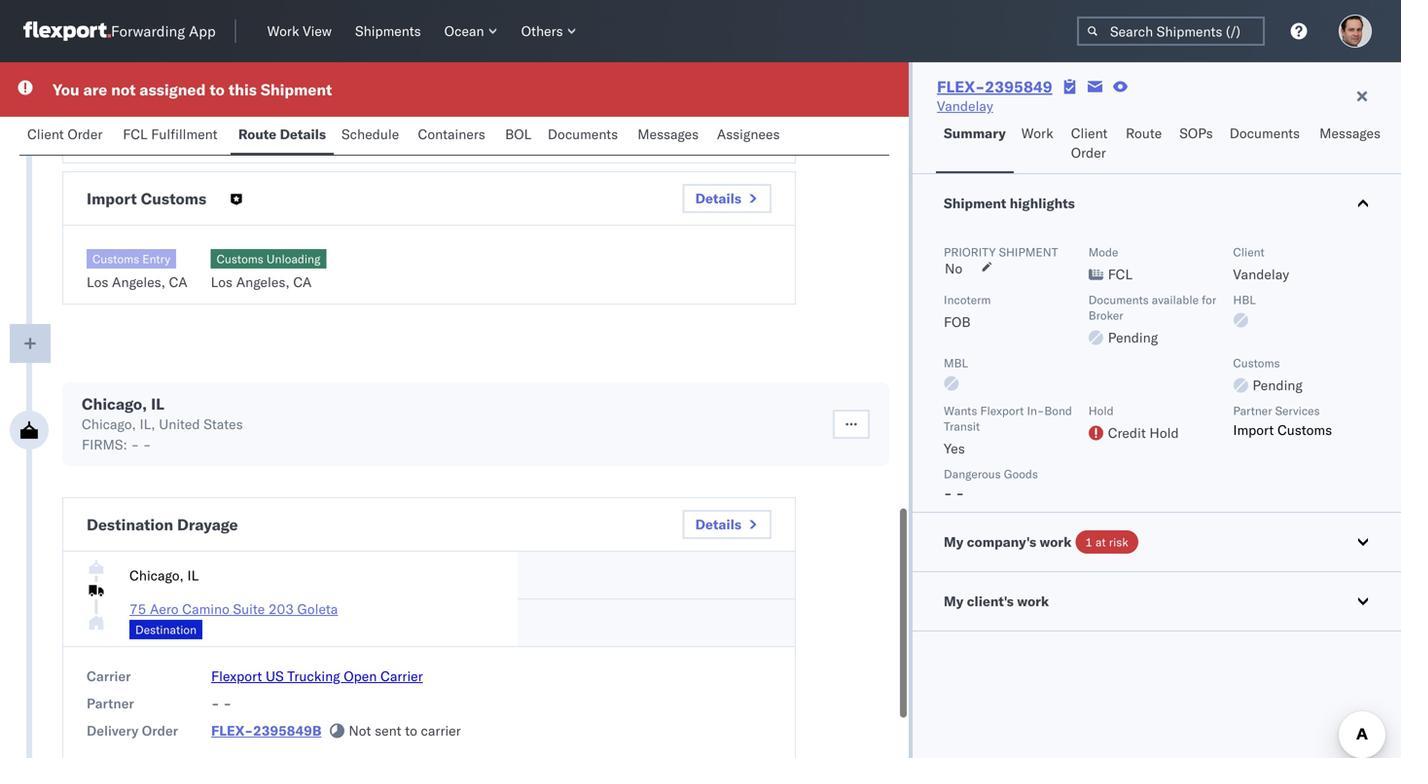 Task type: describe. For each thing, give the bounding box(es) containing it.
flex-2395849b button
[[211, 722, 322, 739]]

shipments link
[[348, 18, 429, 44]]

you
[[53, 80, 79, 99]]

incoterm
[[944, 293, 992, 307]]

1 horizontal spatial hold
[[1150, 424, 1180, 442]]

los for customs entry los angeles, ca
[[87, 274, 108, 291]]

transit
[[944, 419, 981, 434]]

work for work
[[1022, 125, 1054, 142]]

available
[[1153, 293, 1199, 307]]

mbl
[[944, 356, 969, 370]]

schedule button
[[334, 117, 410, 155]]

work view
[[267, 22, 332, 39]]

2 vertical spatial details
[[696, 516, 742, 533]]

shipments
[[355, 22, 421, 39]]

fcl fulfillment button
[[115, 117, 231, 155]]

bol button
[[498, 117, 540, 155]]

pending for documents available for broker
[[1109, 329, 1159, 346]]

2395849b
[[253, 722, 322, 739]]

containers
[[418, 126, 486, 143]]

wants flexport in-bond transit yes
[[944, 404, 1073, 457]]

you are not assigned to this shipment
[[53, 80, 332, 99]]

client's
[[967, 593, 1014, 610]]

fulfillment
[[151, 126, 218, 143]]

il for chicago, il
[[187, 567, 199, 584]]

firms:
[[82, 436, 127, 453]]

credit
[[1109, 424, 1147, 442]]

partner services import customs
[[1234, 404, 1333, 439]]

1 horizontal spatial documents button
[[1223, 116, 1312, 173]]

1 details button from the top
[[683, 184, 772, 213]]

route details button
[[231, 117, 334, 155]]

no
[[945, 260, 963, 277]]

forwarding app
[[111, 22, 216, 40]]

not
[[349, 722, 371, 739]]

route button
[[1119, 116, 1172, 173]]

assigned
[[140, 80, 206, 99]]

assignees button
[[710, 117, 792, 155]]

shipment inside shipment highlights button
[[944, 195, 1007, 212]]

not sent to carrier
[[349, 722, 461, 739]]

suite
[[233, 601, 265, 618]]

services
[[1276, 404, 1321, 418]]

0 vertical spatial order
[[68, 126, 103, 143]]

summary
[[944, 125, 1006, 142]]

app
[[189, 22, 216, 40]]

my client's work button
[[913, 572, 1402, 631]]

mode
[[1089, 245, 1119, 259]]

flex-2395849 link
[[938, 77, 1053, 96]]

client for client order button to the right
[[1072, 125, 1108, 142]]

messages for the right 'messages' button
[[1320, 125, 1382, 142]]

1 vertical spatial order
[[1072, 144, 1107, 161]]

carrier right test
[[285, 125, 327, 142]]

schedule
[[342, 126, 399, 143]]

forwarding app link
[[23, 21, 216, 41]]

fcl for fcl fulfillment
[[123, 126, 148, 143]]

angeles, for customs unloading los angeles, ca
[[236, 274, 290, 291]]

2 horizontal spatial documents
[[1230, 125, 1301, 142]]

camino
[[182, 601, 230, 618]]

flex- for 2395849
[[938, 77, 986, 96]]

0 horizontal spatial import
[[87, 189, 137, 208]]

angeles, for customs entry los angeles, ca
[[112, 274, 166, 291]]

203
[[269, 601, 294, 618]]

fcl fulfillment
[[123, 126, 218, 143]]

delivery
[[87, 722, 138, 739]]

import inside partner services import customs
[[1234, 422, 1275, 439]]

route for route
[[1126, 125, 1163, 142]]

customs for customs
[[1234, 356, 1281, 370]]

0 vertical spatial hold
[[1089, 404, 1114, 418]]

containers button
[[410, 117, 498, 155]]

- -
[[211, 695, 232, 712]]

trucking
[[287, 668, 340, 685]]

customs for customs entry los angeles, ca
[[92, 252, 139, 266]]

los for customs unloading los angeles, ca
[[211, 274, 233, 291]]

work for work view
[[267, 22, 299, 39]]

details inside route details button
[[280, 126, 326, 143]]

customs unloading los angeles, ca
[[211, 252, 321, 291]]

not
[[111, 80, 136, 99]]

chicago, il
[[129, 567, 199, 584]]

states
[[204, 416, 243, 433]]

1
[[1086, 535, 1093, 550]]

assignees
[[717, 126, 780, 143]]

view
[[303, 22, 332, 39]]

open
[[344, 668, 377, 685]]

company's
[[967, 534, 1037, 551]]

fcl for fcl
[[1109, 266, 1133, 283]]

client vandelay incoterm fob
[[944, 245, 1290, 331]]

drayage
[[177, 515, 238, 534]]

my for my client's work
[[944, 593, 964, 610]]

2 details button from the top
[[683, 510, 772, 539]]

ca for customs entry los angeles, ca
[[169, 274, 188, 291]]

entry
[[142, 252, 170, 266]]

route for route details
[[238, 126, 277, 143]]

goleta
[[297, 601, 338, 618]]

1 vertical spatial details
[[696, 190, 742, 207]]

2 vertical spatial order
[[142, 722, 178, 739]]

1 vertical spatial flexport
[[211, 668, 262, 685]]

75
[[129, 601, 146, 618]]

broker
[[1089, 308, 1124, 323]]

in-
[[1028, 404, 1045, 418]]

for
[[1203, 293, 1217, 307]]

risk
[[1110, 535, 1129, 550]]

test
[[255, 125, 281, 142]]

flexport us trucking open carrier link
[[211, 668, 423, 685]]

credit hold
[[1109, 424, 1180, 442]]

1 at risk
[[1086, 535, 1129, 550]]

2395849
[[986, 77, 1053, 96]]

carrier
[[421, 722, 461, 739]]

goods
[[1004, 467, 1039, 481]]

dangerous goods - -
[[944, 467, 1039, 502]]



Task type: vqa. For each thing, say whether or not it's contained in the screenshot.
Collapse all BUTTON
no



Task type: locate. For each thing, give the bounding box(es) containing it.
partner inside partner services import customs
[[1234, 404, 1273, 418]]

my inside button
[[944, 593, 964, 610]]

order right work button
[[1072, 144, 1107, 161]]

customs left "unloading"
[[217, 252, 264, 266]]

pending up "services"
[[1253, 377, 1304, 394]]

0 horizontal spatial pending
[[1109, 329, 1159, 346]]

client order button up the highlights
[[1064, 116, 1119, 173]]

hold right 'credit' at bottom
[[1150, 424, 1180, 442]]

customs
[[141, 189, 207, 208], [92, 252, 139, 266], [217, 252, 264, 266], [1234, 356, 1281, 370], [1278, 422, 1333, 439]]

1 vertical spatial flex-
[[211, 722, 253, 739]]

los right customs entry los angeles, ca
[[211, 274, 233, 291]]

documents inside the documents available for broker
[[1089, 293, 1149, 307]]

knopp test carrier
[[211, 125, 327, 142]]

documents button right sops
[[1223, 116, 1312, 173]]

documents available for broker
[[1089, 293, 1217, 323]]

flexport inside wants flexport in-bond transit yes
[[981, 404, 1025, 418]]

customs inside partner services import customs
[[1278, 422, 1333, 439]]

shipment
[[999, 245, 1059, 259]]

partner for partner
[[87, 695, 134, 712]]

0 horizontal spatial flex-
[[211, 722, 253, 739]]

client order down you
[[27, 126, 103, 143]]

at
[[1096, 535, 1107, 550]]

0 horizontal spatial shipment
[[261, 80, 332, 99]]

ca inside customs unloading los angeles, ca
[[293, 274, 312, 291]]

1 horizontal spatial order
[[142, 722, 178, 739]]

0 vertical spatial chicago,
[[82, 394, 147, 414]]

partner
[[1234, 404, 1273, 418], [87, 695, 134, 712]]

0 vertical spatial work
[[267, 22, 299, 39]]

route details
[[238, 126, 326, 143]]

destination inside 75 aero camino suite 203 goleta destination
[[135, 623, 197, 637]]

sops
[[1180, 125, 1214, 142]]

0 vertical spatial details button
[[683, 184, 772, 213]]

pending down "broker"
[[1109, 329, 1159, 346]]

route inside "button"
[[1126, 125, 1163, 142]]

ca down "unloading"
[[293, 274, 312, 291]]

messages button
[[1312, 116, 1392, 173], [630, 117, 710, 155]]

my left 'client's'
[[944, 593, 964, 610]]

united
[[159, 416, 200, 433]]

carrier down are
[[87, 125, 131, 142]]

chicago, for chicago, il chicago, il, united states firms: - -
[[82, 394, 147, 414]]

knopp
[[211, 125, 252, 142]]

to
[[210, 80, 225, 99], [405, 722, 418, 739]]

bol
[[505, 126, 532, 143]]

sent
[[375, 722, 402, 739]]

0 horizontal spatial il
[[151, 394, 164, 414]]

documents button right bol
[[540, 117, 630, 155]]

sops button
[[1172, 116, 1223, 173]]

1 horizontal spatial client
[[1072, 125, 1108, 142]]

bond
[[1045, 404, 1073, 418]]

flexport left in-
[[981, 404, 1025, 418]]

messages for the left 'messages' button
[[638, 126, 699, 143]]

messages
[[1320, 125, 1382, 142], [638, 126, 699, 143]]

are
[[83, 80, 107, 99]]

destination drayage
[[87, 515, 238, 534]]

0 vertical spatial shipment
[[261, 80, 332, 99]]

2 angeles, from the left
[[236, 274, 290, 291]]

documents right sops
[[1230, 125, 1301, 142]]

1 horizontal spatial il
[[187, 567, 199, 584]]

1 horizontal spatial route
[[1126, 125, 1163, 142]]

pending for customs
[[1253, 377, 1304, 394]]

il inside chicago, il chicago, il, united states firms: - -
[[151, 394, 164, 414]]

1 horizontal spatial ca
[[293, 274, 312, 291]]

1 horizontal spatial import
[[1234, 422, 1275, 439]]

1 horizontal spatial angeles,
[[236, 274, 290, 291]]

0 horizontal spatial vandelay
[[938, 97, 994, 114]]

0 horizontal spatial messages button
[[630, 117, 710, 155]]

1 horizontal spatial client order button
[[1064, 116, 1119, 173]]

client order right work button
[[1072, 125, 1108, 161]]

1 vertical spatial work
[[1018, 593, 1050, 610]]

2 horizontal spatial order
[[1072, 144, 1107, 161]]

ocean button
[[437, 18, 506, 44]]

import customs
[[87, 189, 207, 208]]

0 horizontal spatial client order button
[[19, 117, 115, 155]]

unloading
[[267, 252, 321, 266]]

0 horizontal spatial messages
[[638, 126, 699, 143]]

hbl
[[1234, 293, 1257, 307]]

1 vertical spatial pending
[[1253, 377, 1304, 394]]

75 aero camino suite 203 goleta link
[[129, 601, 338, 618]]

order
[[68, 126, 103, 143], [1072, 144, 1107, 161], [142, 722, 178, 739]]

my company's work
[[944, 534, 1072, 551]]

angeles, inside customs unloading los angeles, ca
[[236, 274, 290, 291]]

client order for the left client order button
[[27, 126, 103, 143]]

2 my from the top
[[944, 593, 964, 610]]

vandelay
[[938, 97, 994, 114], [1234, 266, 1290, 283]]

1 horizontal spatial documents
[[1089, 293, 1149, 307]]

documents right bol 'button'
[[548, 126, 618, 143]]

1 horizontal spatial client order
[[1072, 125, 1108, 161]]

0 horizontal spatial flexport
[[211, 668, 262, 685]]

to right sent
[[405, 722, 418, 739]]

1 horizontal spatial fcl
[[1109, 266, 1133, 283]]

others button
[[514, 18, 585, 44]]

1 vertical spatial details button
[[683, 510, 772, 539]]

to left this
[[210, 80, 225, 99]]

my left the company's
[[944, 534, 964, 551]]

shipment up the 'route details'
[[261, 80, 332, 99]]

angeles,
[[112, 274, 166, 291], [236, 274, 290, 291]]

0 vertical spatial fcl
[[123, 126, 148, 143]]

-
[[131, 436, 139, 453], [143, 436, 151, 453], [944, 485, 953, 502], [956, 485, 965, 502], [211, 695, 220, 712], [223, 695, 232, 712]]

flex- up the summary
[[938, 77, 986, 96]]

highlights
[[1010, 195, 1076, 212]]

1 ca from the left
[[169, 274, 188, 291]]

1 vertical spatial destination
[[135, 623, 197, 637]]

0 vertical spatial flex-
[[938, 77, 986, 96]]

wants
[[944, 404, 978, 418]]

Search Shipments (/) text field
[[1078, 17, 1266, 46]]

chicago, up aero
[[129, 567, 184, 584]]

0 vertical spatial flexport
[[981, 404, 1025, 418]]

1 vertical spatial chicago,
[[82, 416, 136, 433]]

work right 'client's'
[[1018, 593, 1050, 610]]

il up camino
[[187, 567, 199, 584]]

partner up delivery
[[87, 695, 134, 712]]

fcl down not at left
[[123, 126, 148, 143]]

carrier
[[87, 125, 131, 142], [285, 125, 327, 142], [87, 668, 131, 685], [381, 668, 423, 685]]

ca down the entry
[[169, 274, 188, 291]]

aero
[[150, 601, 179, 618]]

import
[[87, 189, 137, 208], [1234, 422, 1275, 439]]

partner for partner services import customs
[[1234, 404, 1273, 418]]

fcl down mode
[[1109, 266, 1133, 283]]

2 los from the left
[[211, 274, 233, 291]]

client order for client order button to the right
[[1072, 125, 1108, 161]]

work left 1
[[1040, 534, 1072, 551]]

0 horizontal spatial partner
[[87, 695, 134, 712]]

0 horizontal spatial los
[[87, 274, 108, 291]]

my for my company's work
[[944, 534, 964, 551]]

los
[[87, 274, 108, 291], [211, 274, 233, 291]]

customs for customs unloading los angeles, ca
[[217, 252, 264, 266]]

1 horizontal spatial messages button
[[1312, 116, 1392, 173]]

0 horizontal spatial documents button
[[540, 117, 630, 155]]

chicago, for chicago, il
[[129, 567, 184, 584]]

yes
[[944, 440, 966, 457]]

priority shipment
[[944, 245, 1059, 259]]

work inside my client's work button
[[1018, 593, 1050, 610]]

work inside button
[[1022, 125, 1054, 142]]

flex-2395849
[[938, 77, 1053, 96]]

0 vertical spatial import
[[87, 189, 137, 208]]

1 horizontal spatial los
[[211, 274, 233, 291]]

ca inside customs entry los angeles, ca
[[169, 274, 188, 291]]

1 vertical spatial import
[[1234, 422, 1275, 439]]

los down import customs
[[87, 274, 108, 291]]

1 horizontal spatial partner
[[1234, 404, 1273, 418]]

0 horizontal spatial ca
[[169, 274, 188, 291]]

client order
[[1072, 125, 1108, 161], [27, 126, 103, 143]]

0 horizontal spatial work
[[267, 22, 299, 39]]

1 my from the top
[[944, 534, 964, 551]]

0 horizontal spatial order
[[68, 126, 103, 143]]

work view link
[[260, 18, 340, 44]]

delivery order
[[87, 722, 178, 739]]

client order button
[[1064, 116, 1119, 173], [19, 117, 115, 155]]

carrier right the open
[[381, 668, 423, 685]]

pending
[[1109, 329, 1159, 346], [1253, 377, 1304, 394]]

fcl
[[123, 126, 148, 143], [1109, 266, 1133, 283]]

work for my company's work
[[1040, 534, 1072, 551]]

forwarding
[[111, 22, 185, 40]]

documents up "broker"
[[1089, 293, 1149, 307]]

1 horizontal spatial shipment
[[944, 195, 1007, 212]]

client for the left client order button
[[27, 126, 64, 143]]

documents
[[1230, 125, 1301, 142], [548, 126, 618, 143], [1089, 293, 1149, 307]]

flex- for 2395849b
[[211, 722, 253, 739]]

customs up the entry
[[141, 189, 207, 208]]

work for my client's work
[[1018, 593, 1050, 610]]

client up hbl
[[1234, 245, 1265, 259]]

customs down "services"
[[1278, 422, 1333, 439]]

0 horizontal spatial angeles,
[[112, 274, 166, 291]]

75 aero camino suite 203 goleta destination
[[129, 601, 338, 637]]

1 horizontal spatial work
[[1022, 125, 1054, 142]]

shipment up priority
[[944, 195, 1007, 212]]

destination up chicago, il
[[87, 515, 173, 534]]

client down you
[[27, 126, 64, 143]]

documents button
[[1223, 116, 1312, 173], [540, 117, 630, 155]]

1 vertical spatial shipment
[[944, 195, 1007, 212]]

0 vertical spatial il
[[151, 394, 164, 414]]

customs inside customs unloading los angeles, ca
[[217, 252, 264, 266]]

fcl inside "button"
[[123, 126, 148, 143]]

work
[[1040, 534, 1072, 551], [1018, 593, 1050, 610]]

flex- down - -
[[211, 722, 253, 739]]

il up "il,"
[[151, 394, 164, 414]]

0 vertical spatial vandelay
[[938, 97, 994, 114]]

my
[[944, 534, 964, 551], [944, 593, 964, 610]]

destination down aero
[[135, 623, 197, 637]]

this
[[229, 80, 257, 99]]

0 vertical spatial to
[[210, 80, 225, 99]]

0 horizontal spatial hold
[[1089, 404, 1114, 418]]

order down are
[[68, 126, 103, 143]]

summary button
[[937, 116, 1014, 173]]

1 vertical spatial to
[[405, 722, 418, 739]]

hold up 'credit' at bottom
[[1089, 404, 1114, 418]]

1 vertical spatial my
[[944, 593, 964, 610]]

0 vertical spatial pending
[[1109, 329, 1159, 346]]

angeles, down "unloading"
[[236, 274, 290, 291]]

1 horizontal spatial messages
[[1320, 125, 1382, 142]]

0 vertical spatial work
[[1040, 534, 1072, 551]]

others
[[522, 22, 563, 39]]

1 vertical spatial hold
[[1150, 424, 1180, 442]]

1 vertical spatial partner
[[87, 695, 134, 712]]

0 horizontal spatial client
[[27, 126, 64, 143]]

los inside customs unloading los angeles, ca
[[211, 274, 233, 291]]

1 vertical spatial vandelay
[[1234, 266, 1290, 283]]

1 vertical spatial il
[[187, 567, 199, 584]]

angeles, inside customs entry los angeles, ca
[[112, 274, 166, 291]]

hold
[[1089, 404, 1114, 418], [1150, 424, 1180, 442]]

client
[[1072, 125, 1108, 142], [27, 126, 64, 143], [1234, 245, 1265, 259]]

1 los from the left
[[87, 274, 108, 291]]

flexport. image
[[23, 21, 111, 41]]

vandelay link
[[938, 96, 994, 116]]

partner left "services"
[[1234, 404, 1273, 418]]

customs entry los angeles, ca
[[87, 252, 188, 291]]

carrier up delivery
[[87, 668, 131, 685]]

2 ca from the left
[[293, 274, 312, 291]]

0 vertical spatial destination
[[87, 515, 173, 534]]

customs inside customs entry los angeles, ca
[[92, 252, 139, 266]]

il for chicago, il chicago, il, united states firms: - -
[[151, 394, 164, 414]]

0 horizontal spatial route
[[238, 126, 277, 143]]

flexport up - -
[[211, 668, 262, 685]]

vandelay inside client vandelay incoterm fob
[[1234, 266, 1290, 283]]

client inside client vandelay incoterm fob
[[1234, 245, 1265, 259]]

0 vertical spatial partner
[[1234, 404, 1273, 418]]

order right delivery
[[142, 722, 178, 739]]

chicago, up firms:
[[82, 416, 136, 433]]

client right work button
[[1072, 125, 1108, 142]]

1 angeles, from the left
[[112, 274, 166, 291]]

chicago,
[[82, 394, 147, 414], [82, 416, 136, 433], [129, 567, 184, 584]]

0 vertical spatial my
[[944, 534, 964, 551]]

0 vertical spatial details
[[280, 126, 326, 143]]

il
[[151, 394, 164, 414], [187, 567, 199, 584]]

work down 2395849
[[1022, 125, 1054, 142]]

1 horizontal spatial vandelay
[[1234, 266, 1290, 283]]

customs up "services"
[[1234, 356, 1281, 370]]

work left view
[[267, 22, 299, 39]]

1 horizontal spatial pending
[[1253, 377, 1304, 394]]

client order button down you
[[19, 117, 115, 155]]

angeles, down the entry
[[112, 274, 166, 291]]

2 vertical spatial chicago,
[[129, 567, 184, 584]]

0 horizontal spatial fcl
[[123, 126, 148, 143]]

ca for customs unloading los angeles, ca
[[293, 274, 312, 291]]

1 vertical spatial work
[[1022, 125, 1054, 142]]

0 horizontal spatial documents
[[548, 126, 618, 143]]

vandelay up hbl
[[1234, 266, 1290, 283]]

1 vertical spatial fcl
[[1109, 266, 1133, 283]]

ocean
[[445, 22, 485, 39]]

chicago, il chicago, il, united states firms: - -
[[82, 394, 243, 453]]

vandelay up the summary
[[938, 97, 994, 114]]

1 horizontal spatial flexport
[[981, 404, 1025, 418]]

route inside button
[[238, 126, 277, 143]]

customs left the entry
[[92, 252, 139, 266]]

0 horizontal spatial to
[[210, 80, 225, 99]]

1 horizontal spatial flex-
[[938, 77, 986, 96]]

0 horizontal spatial client order
[[27, 126, 103, 143]]

my client's work
[[944, 593, 1050, 610]]

flexport us trucking open carrier
[[211, 668, 423, 685]]

2 horizontal spatial client
[[1234, 245, 1265, 259]]

1 horizontal spatial to
[[405, 722, 418, 739]]

los inside customs entry los angeles, ca
[[87, 274, 108, 291]]

chicago, up "il,"
[[82, 394, 147, 414]]



